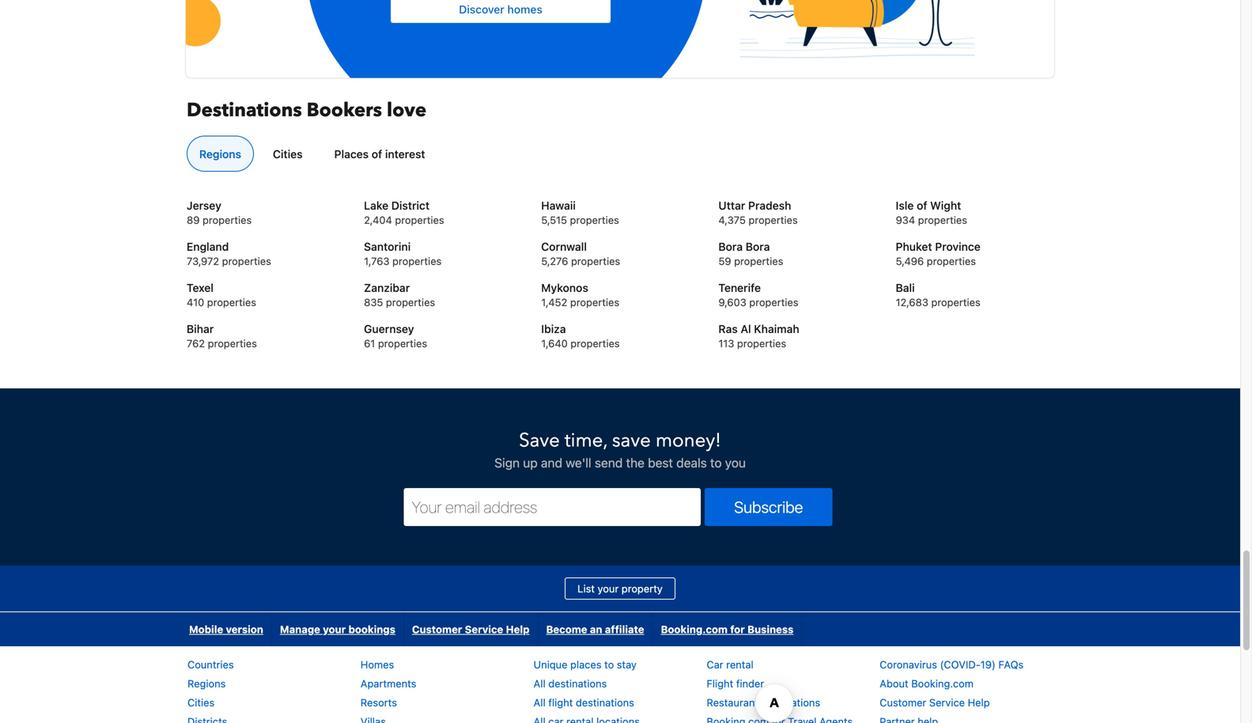 Task type: vqa. For each thing, say whether or not it's contained in the screenshot.
Phuket
yes



Task type: describe. For each thing, give the bounding box(es) containing it.
coronavirus (covid-19) faqs link
[[880, 659, 1024, 671]]

properties inside isle of wight 934 properties
[[919, 214, 968, 226]]

england link
[[187, 239, 345, 255]]

santorini
[[364, 240, 411, 253]]

1 bora from the left
[[719, 240, 743, 253]]

zanzibar link
[[364, 280, 522, 296]]

booking.com inside coronavirus (covid-19) faqs about booking.com customer service help
[[912, 678, 974, 690]]

list your property
[[578, 583, 663, 595]]

send
[[595, 455, 623, 470]]

al
[[741, 322, 752, 335]]

version
[[226, 624, 263, 635]]

(covid-
[[941, 659, 981, 671]]

1,452
[[542, 296, 568, 308]]

regions link
[[188, 678, 226, 690]]

restaurant
[[707, 697, 759, 709]]

properties inside the santorini 1,763 properties
[[393, 255, 442, 267]]

places
[[571, 659, 602, 671]]

customer service help link for about booking.com
[[880, 697, 991, 709]]

isle of wight 934 properties
[[896, 199, 968, 226]]

cities button
[[260, 136, 316, 172]]

unique
[[534, 659, 568, 671]]

4,375
[[719, 214, 746, 226]]

become
[[547, 624, 588, 635]]

england
[[187, 240, 229, 253]]

phuket province 5,496 properties
[[896, 240, 981, 267]]

73,972
[[187, 255, 219, 267]]

places of interest button
[[322, 136, 438, 172]]

jersey link
[[187, 198, 345, 214]]

subscribe button
[[705, 488, 833, 526]]

phuket province link
[[896, 239, 1054, 255]]

uttar
[[719, 199, 746, 212]]

santorini 1,763 properties
[[364, 240, 442, 267]]

car rental flight finder restaurant reservations
[[707, 659, 821, 709]]

5,276
[[542, 255, 569, 267]]

navigation inside save time, save money! footer
[[181, 613, 803, 647]]

ras
[[719, 322, 738, 335]]

bihar link
[[187, 321, 345, 337]]

customer inside coronavirus (covid-19) faqs about booking.com customer service help
[[880, 697, 927, 709]]

help inside navigation
[[506, 624, 530, 635]]

texel link
[[187, 280, 345, 296]]

places of interest
[[334, 148, 425, 161]]

your for list
[[598, 583, 619, 595]]

flight finder link
[[707, 678, 765, 690]]

jersey
[[187, 199, 222, 212]]

money!
[[656, 428, 722, 454]]

texel
[[187, 281, 214, 294]]

properties inside mykonos 1,452 properties
[[571, 296, 620, 308]]

stay
[[617, 659, 637, 671]]

love
[[387, 97, 427, 124]]

properties inside jersey 89 properties
[[203, 214, 252, 226]]

hawaii
[[542, 199, 576, 212]]

unique places to stay link
[[534, 659, 637, 671]]

isle of wight link
[[896, 198, 1054, 214]]

discover homes link
[[170, 0, 1055, 145]]

subscribe
[[735, 498, 804, 516]]

properties inside cornwall 5,276 properties
[[571, 255, 621, 267]]

1,763
[[364, 255, 390, 267]]

district
[[392, 199, 430, 212]]

booking.com inside booking.com for business link
[[661, 624, 728, 635]]

rental
[[727, 659, 754, 671]]

uttar pradesh 4,375 properties
[[719, 199, 798, 226]]

0 horizontal spatial customer
[[412, 624, 463, 635]]

properties inside bihar 762 properties
[[208, 337, 257, 349]]

jersey 89 properties
[[187, 199, 252, 226]]

coronavirus
[[880, 659, 938, 671]]

mykonos 1,452 properties
[[542, 281, 620, 308]]

tenerife 9,603 properties
[[719, 281, 799, 308]]

to inside save time, save money! sign up and we'll send the best deals to you
[[711, 455, 722, 470]]

sign
[[495, 455, 520, 470]]

countries regions cities
[[188, 659, 234, 709]]

5,496
[[896, 255, 925, 267]]

0 vertical spatial service
[[465, 624, 504, 635]]

resorts link
[[361, 697, 397, 709]]

manage your bookings link
[[272, 613, 404, 647]]

the
[[626, 455, 645, 470]]

1,640
[[542, 337, 568, 349]]

about
[[880, 678, 909, 690]]

discover
[[459, 3, 505, 16]]

12,683
[[896, 296, 929, 308]]

bihar 762 properties
[[187, 322, 257, 349]]

list
[[578, 583, 595, 595]]

affiliate
[[605, 624, 645, 635]]

properties inside lake district 2,404 properties
[[395, 214, 445, 226]]

isle
[[896, 199, 914, 212]]

bihar
[[187, 322, 214, 335]]

apartments link
[[361, 678, 417, 690]]

tab list containing regions
[[180, 136, 1054, 172]]

up
[[523, 455, 538, 470]]

mykonos
[[542, 281, 589, 294]]

lake
[[364, 199, 389, 212]]

59
[[719, 255, 732, 267]]

hawaii link
[[542, 198, 699, 214]]

faqs
[[999, 659, 1024, 671]]

762
[[187, 337, 205, 349]]



Task type: locate. For each thing, give the bounding box(es) containing it.
properties down the santorini link
[[393, 255, 442, 267]]

zanzibar 835 properties
[[364, 281, 435, 308]]

1 vertical spatial service
[[930, 697, 966, 709]]

regions inside countries regions cities
[[188, 678, 226, 690]]

wight
[[931, 199, 962, 212]]

all flight destinations link
[[534, 697, 635, 709]]

list your property link
[[565, 578, 676, 600]]

0 horizontal spatial cities
[[188, 697, 215, 709]]

destinations up "all flight destinations" link
[[549, 678, 607, 690]]

your right manage
[[323, 624, 346, 635]]

mykonos link
[[542, 280, 699, 296]]

properties down wight
[[919, 214, 968, 226]]

of for interest
[[372, 148, 382, 161]]

texel 410 properties
[[187, 281, 256, 308]]

cornwall 5,276 properties
[[542, 240, 621, 267]]

manage your bookings
[[280, 624, 396, 635]]

1 horizontal spatial cities
[[273, 148, 303, 161]]

pradesh
[[749, 199, 792, 212]]

save time, save money! sign up and we'll send the best deals to you
[[495, 428, 746, 470]]

properties down "hawaii" link
[[570, 214, 620, 226]]

to left you
[[711, 455, 722, 470]]

bookings
[[349, 624, 396, 635]]

0 horizontal spatial of
[[372, 148, 382, 161]]

properties down 'bali' link in the top of the page
[[932, 296, 981, 308]]

help left become
[[506, 624, 530, 635]]

0 horizontal spatial help
[[506, 624, 530, 635]]

0 vertical spatial help
[[506, 624, 530, 635]]

bora down uttar pradesh 4,375 properties
[[746, 240, 770, 253]]

properties down ibiza link
[[571, 337, 620, 349]]

save time, save money! footer
[[0, 388, 1241, 723]]

of inside button
[[372, 148, 382, 161]]

0 vertical spatial customer service help link
[[404, 613, 538, 647]]

properties inside ibiza 1,640 properties
[[571, 337, 620, 349]]

flight
[[707, 678, 734, 690]]

save
[[519, 428, 560, 454]]

discover homes
[[459, 3, 543, 16]]

properties down zanzibar
[[386, 296, 435, 308]]

1 vertical spatial booking.com
[[912, 678, 974, 690]]

1 vertical spatial cities
[[188, 697, 215, 709]]

1 horizontal spatial help
[[968, 697, 991, 709]]

properties inside ras al khaimah 113 properties
[[738, 337, 787, 349]]

1 horizontal spatial customer service help link
[[880, 697, 991, 709]]

properties inside zanzibar 835 properties
[[386, 296, 435, 308]]

properties inside hawaii 5,515 properties
[[570, 214, 620, 226]]

finder
[[737, 678, 765, 690]]

ras al khaimah link
[[719, 321, 877, 337]]

properties inside "guernsey 61 properties"
[[378, 337, 427, 349]]

customer service help link for manage your bookings
[[404, 613, 538, 647]]

properties down texel
[[207, 296, 256, 308]]

2 bora from the left
[[746, 240, 770, 253]]

properties inside bali 12,683 properties
[[932, 296, 981, 308]]

0 vertical spatial to
[[711, 455, 722, 470]]

bookers
[[307, 97, 382, 124]]

properties inside england 73,972 properties
[[222, 255, 271, 267]]

to left stay
[[605, 659, 614, 671]]

0 horizontal spatial to
[[605, 659, 614, 671]]

properties inside tenerife 9,603 properties
[[750, 296, 799, 308]]

ibiza
[[542, 322, 566, 335]]

homes apartments resorts
[[361, 659, 417, 709]]

properties down bihar at the top left of the page
[[208, 337, 257, 349]]

all
[[534, 678, 546, 690], [534, 697, 546, 709]]

booking.com up car
[[661, 624, 728, 635]]

properties inside bora bora 59 properties
[[735, 255, 784, 267]]

tenerife link
[[719, 280, 877, 296]]

property
[[622, 583, 663, 595]]

interest
[[385, 148, 425, 161]]

cities inside countries regions cities
[[188, 697, 215, 709]]

regions down destinations
[[199, 148, 241, 161]]

countries link
[[188, 659, 234, 671]]

cities down regions "link"
[[188, 697, 215, 709]]

restaurant reservations link
[[707, 697, 821, 709]]

ibiza link
[[542, 321, 699, 337]]

0 horizontal spatial service
[[465, 624, 504, 635]]

19)
[[981, 659, 996, 671]]

1 horizontal spatial booking.com
[[912, 678, 974, 690]]

0 vertical spatial regions
[[199, 148, 241, 161]]

1 vertical spatial regions
[[188, 678, 226, 690]]

0 horizontal spatial your
[[323, 624, 346, 635]]

booking.com for business
[[661, 624, 794, 635]]

of right places
[[372, 148, 382, 161]]

guernsey link
[[364, 321, 522, 337]]

car
[[707, 659, 724, 671]]

deals
[[677, 455, 707, 470]]

customer service help
[[412, 624, 530, 635]]

properties inside uttar pradesh 4,375 properties
[[749, 214, 798, 226]]

guernsey
[[364, 322, 414, 335]]

113
[[719, 337, 735, 349]]

regions inside regions button
[[199, 148, 241, 161]]

of
[[372, 148, 382, 161], [917, 199, 928, 212]]

all left flight
[[534, 697, 546, 709]]

cities inside button
[[273, 148, 303, 161]]

properties down district
[[395, 214, 445, 226]]

0 vertical spatial booking.com
[[661, 624, 728, 635]]

1 vertical spatial all
[[534, 697, 546, 709]]

we'll
[[566, 455, 592, 470]]

customer down about
[[880, 697, 927, 709]]

89
[[187, 214, 200, 226]]

1 horizontal spatial service
[[930, 697, 966, 709]]

properties down guernsey
[[378, 337, 427, 349]]

properties up "tenerife"
[[735, 255, 784, 267]]

customer right 'bookings'
[[412, 624, 463, 635]]

and
[[541, 455, 563, 470]]

bora bora 59 properties
[[719, 240, 784, 267]]

0 vertical spatial all
[[534, 678, 546, 690]]

destinations bookers love
[[187, 97, 427, 124]]

car rental link
[[707, 659, 754, 671]]

cities down destinations bookers love
[[273, 148, 303, 161]]

bora
[[719, 240, 743, 253], [746, 240, 770, 253]]

service inside coronavirus (covid-19) faqs about booking.com customer service help
[[930, 697, 966, 709]]

0 vertical spatial customer
[[412, 624, 463, 635]]

1 vertical spatial customer
[[880, 697, 927, 709]]

properties down cornwall link
[[571, 255, 621, 267]]

5,515
[[542, 214, 568, 226]]

bora bora link
[[719, 239, 877, 255]]

to inside 'unique places to stay all destinations all flight destinations'
[[605, 659, 614, 671]]

0 vertical spatial destinations
[[549, 678, 607, 690]]

1 vertical spatial of
[[917, 199, 928, 212]]

your
[[598, 583, 619, 595], [323, 624, 346, 635]]

410
[[187, 296, 204, 308]]

mobile version link
[[181, 613, 271, 647]]

1 vertical spatial customer service help link
[[880, 697, 991, 709]]

help inside coronavirus (covid-19) faqs about booking.com customer service help
[[968, 697, 991, 709]]

1 vertical spatial your
[[323, 624, 346, 635]]

properties inside phuket province 5,496 properties
[[927, 255, 977, 267]]

0 horizontal spatial customer service help link
[[404, 613, 538, 647]]

lake district link
[[364, 198, 522, 214]]

1 horizontal spatial to
[[711, 455, 722, 470]]

booking.com down coronavirus (covid-19) faqs link
[[912, 678, 974, 690]]

1 vertical spatial to
[[605, 659, 614, 671]]

help down the 19)
[[968, 697, 991, 709]]

0 horizontal spatial booking.com
[[661, 624, 728, 635]]

regions
[[199, 148, 241, 161], [188, 678, 226, 690]]

Your email address email field
[[404, 488, 701, 526]]

destinations down all destinations link
[[576, 697, 635, 709]]

1 horizontal spatial of
[[917, 199, 928, 212]]

properties down pradesh
[[749, 214, 798, 226]]

0 vertical spatial of
[[372, 148, 382, 161]]

mobile version
[[189, 624, 263, 635]]

navigation containing mobile version
[[181, 613, 803, 647]]

bali 12,683 properties
[[896, 281, 981, 308]]

bora up the 59
[[719, 240, 743, 253]]

booking.com
[[661, 624, 728, 635], [912, 678, 974, 690]]

save
[[613, 428, 651, 454]]

1 vertical spatial destinations
[[576, 697, 635, 709]]

resorts
[[361, 697, 397, 709]]

properties down mykonos link
[[571, 296, 620, 308]]

your inside "link"
[[323, 624, 346, 635]]

9,603
[[719, 296, 747, 308]]

1 horizontal spatial bora
[[746, 240, 770, 253]]

your right list
[[598, 583, 619, 595]]

properties down england link
[[222, 255, 271, 267]]

of for wight
[[917, 199, 928, 212]]

835
[[364, 296, 383, 308]]

1 horizontal spatial your
[[598, 583, 619, 595]]

khaimah
[[755, 322, 800, 335]]

navigation
[[181, 613, 803, 647]]

of right isle
[[917, 199, 928, 212]]

your for manage
[[323, 624, 346, 635]]

properties down 'province'
[[927, 255, 977, 267]]

all down unique
[[534, 678, 546, 690]]

become an affiliate
[[547, 624, 645, 635]]

of inside isle of wight 934 properties
[[917, 199, 928, 212]]

province
[[936, 240, 981, 253]]

properties up the khaimah
[[750, 296, 799, 308]]

0 vertical spatial cities
[[273, 148, 303, 161]]

become an affiliate link
[[539, 613, 653, 647]]

flight
[[549, 697, 573, 709]]

tab list
[[180, 136, 1054, 172]]

properties down the khaimah
[[738, 337, 787, 349]]

properties down "jersey"
[[203, 214, 252, 226]]

2 all from the top
[[534, 697, 546, 709]]

1 horizontal spatial customer
[[880, 697, 927, 709]]

for
[[731, 624, 745, 635]]

cornwall link
[[542, 239, 699, 255]]

to
[[711, 455, 722, 470], [605, 659, 614, 671]]

properties inside texel 410 properties
[[207, 296, 256, 308]]

unique places to stay all destinations all flight destinations
[[534, 659, 637, 709]]

coronavirus (covid-19) faqs about booking.com customer service help
[[880, 659, 1024, 709]]

0 horizontal spatial bora
[[719, 240, 743, 253]]

1 vertical spatial help
[[968, 697, 991, 709]]

1 all from the top
[[534, 678, 546, 690]]

regions down countries link
[[188, 678, 226, 690]]

booking.com for business link
[[653, 613, 802, 647]]

0 vertical spatial your
[[598, 583, 619, 595]]



